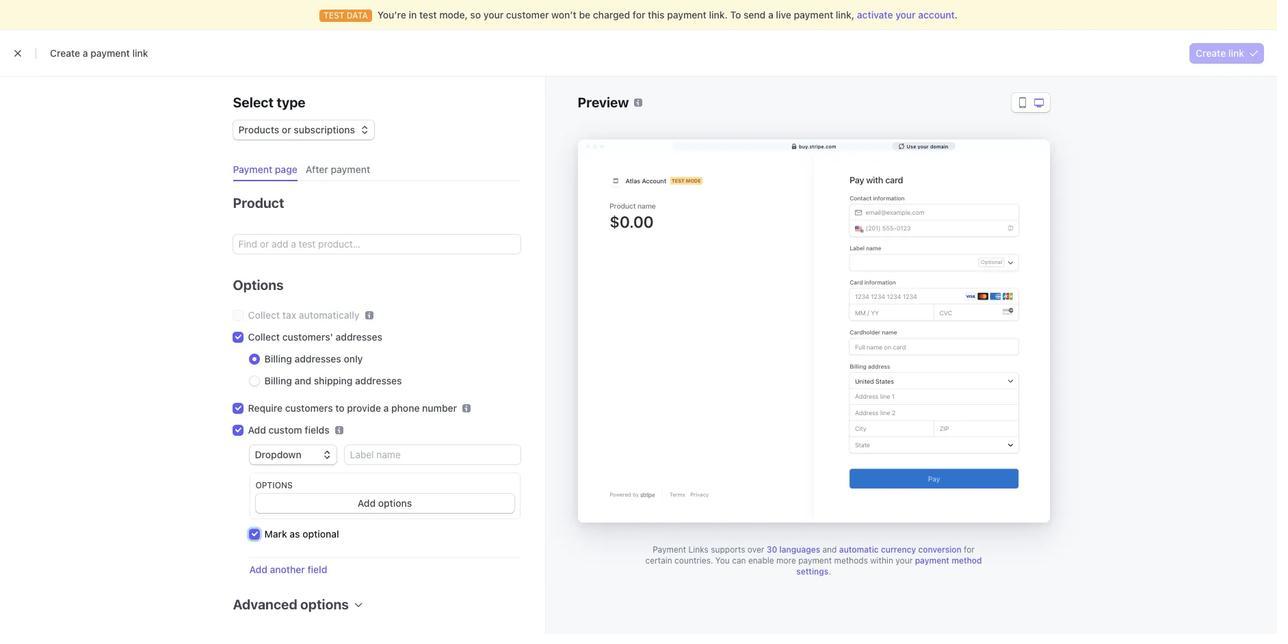 Task type: vqa. For each thing, say whether or not it's contained in the screenshot.
can
yes



Task type: locate. For each thing, give the bounding box(es) containing it.
require customers to provide a phone number
[[248, 402, 457, 414]]

preview
[[578, 94, 629, 110]]

1 billing from the top
[[265, 353, 292, 365]]

2 vertical spatial add
[[249, 564, 268, 576]]

1 vertical spatial options
[[301, 597, 349, 613]]

0 vertical spatial and
[[295, 375, 312, 387]]

options inside button
[[301, 597, 349, 613]]

1 horizontal spatial for
[[964, 545, 975, 555]]

Label name text field
[[345, 446, 521, 465]]

your right activate
[[896, 9, 916, 21]]

0 vertical spatial add
[[248, 424, 266, 436]]

1 create from the left
[[50, 47, 80, 59]]

a
[[769, 9, 774, 21], [83, 47, 88, 59], [384, 402, 389, 414]]

2 link from the left
[[1229, 47, 1245, 59]]

add custom fields
[[248, 424, 330, 436]]

0 vertical spatial .
[[955, 9, 958, 21]]

1 vertical spatial a
[[83, 47, 88, 59]]

and
[[295, 375, 312, 387], [823, 545, 837, 555]]

payment page button
[[228, 159, 306, 181]]

automatically
[[299, 309, 360, 321]]

require
[[248, 402, 283, 414]]

0 vertical spatial options
[[233, 277, 284, 293]]

tax
[[283, 309, 297, 321]]

options for options
[[233, 277, 284, 293]]

1 collect from the top
[[248, 309, 280, 321]]

your inside button
[[918, 143, 929, 149]]

payment link settings tab list
[[228, 159, 521, 181]]

options down field at the left
[[301, 597, 349, 613]]

collect tax automatically
[[248, 309, 360, 321]]

0 vertical spatial payment
[[233, 164, 273, 175]]

addresses up the only on the left of page
[[336, 331, 383, 343]]

add
[[248, 424, 266, 436], [358, 498, 376, 509], [249, 564, 268, 576]]

another
[[270, 564, 305, 576]]

1 vertical spatial billing
[[265, 375, 292, 387]]

add inside button
[[249, 564, 268, 576]]

and up methods
[[823, 545, 837, 555]]

collect for collect tax automatically
[[248, 309, 280, 321]]

and down billing addresses only at the left bottom of the page
[[295, 375, 312, 387]]

conversion
[[919, 545, 962, 555]]

addresses down collect customers' addresses
[[295, 353, 341, 365]]

create link
[[1197, 47, 1245, 59]]

1 vertical spatial addresses
[[295, 353, 341, 365]]

2 collect from the top
[[248, 331, 280, 343]]

create
[[50, 47, 80, 59], [1197, 47, 1227, 59]]

0 horizontal spatial link
[[132, 47, 148, 59]]

add another field
[[249, 564, 327, 576]]

billing addresses only
[[265, 353, 363, 365]]

0 horizontal spatial create
[[50, 47, 80, 59]]

collect left the tax
[[248, 309, 280, 321]]

enable
[[749, 556, 775, 566]]

1 horizontal spatial payment
[[653, 545, 687, 555]]

1 vertical spatial payment
[[653, 545, 687, 555]]

your
[[484, 9, 504, 21], [896, 9, 916, 21], [918, 143, 929, 149], [896, 556, 913, 566]]

payment
[[233, 164, 273, 175], [653, 545, 687, 555]]

2 vertical spatial a
[[384, 402, 389, 414]]

1 horizontal spatial create
[[1197, 47, 1227, 59]]

1 vertical spatial .
[[829, 567, 831, 577]]

2 create from the left
[[1197, 47, 1227, 59]]

collect
[[248, 309, 280, 321], [248, 331, 280, 343]]

0 vertical spatial billing
[[265, 353, 292, 365]]

you
[[716, 556, 730, 566]]

options inside 'options add options'
[[256, 480, 293, 491]]

send
[[744, 9, 766, 21]]

for inside for certain countries. you can enable more payment methods within your
[[964, 545, 975, 555]]

your down automatic currency conversion link
[[896, 556, 913, 566]]

1 vertical spatial collect
[[248, 331, 280, 343]]

0 horizontal spatial payment
[[233, 164, 273, 175]]

1 horizontal spatial and
[[823, 545, 837, 555]]

so
[[471, 9, 481, 21]]

optional
[[303, 528, 339, 540]]

collect left customers'
[[248, 331, 280, 343]]

field
[[308, 564, 327, 576]]

or
[[282, 124, 291, 136]]

a inside tab panel
[[384, 402, 389, 414]]

1 vertical spatial add
[[358, 498, 376, 509]]

0 vertical spatial collect
[[248, 309, 280, 321]]

options up 'mark'
[[256, 480, 293, 491]]

for certain countries. you can enable more payment methods within your
[[646, 545, 975, 566]]

can
[[733, 556, 746, 566]]

charged
[[593, 9, 631, 21]]

payment
[[668, 9, 707, 21], [794, 9, 834, 21], [90, 47, 130, 59], [331, 164, 370, 175], [799, 556, 832, 566], [916, 556, 950, 566]]

1 vertical spatial options
[[256, 480, 293, 491]]

payment page tab panel
[[222, 181, 521, 634]]

create inside button
[[1197, 47, 1227, 59]]

1 horizontal spatial options
[[378, 498, 412, 509]]

your right use
[[918, 143, 929, 149]]

use
[[907, 143, 917, 149]]

automatic
[[840, 545, 879, 555]]

in
[[409, 9, 417, 21]]

1 vertical spatial for
[[964, 545, 975, 555]]

activate
[[858, 9, 894, 21]]

billing and shipping addresses
[[265, 375, 402, 387]]

this
[[648, 9, 665, 21]]

1 vertical spatial and
[[823, 545, 837, 555]]

add for add another field
[[249, 564, 268, 576]]

1 horizontal spatial a
[[384, 402, 389, 414]]

options
[[378, 498, 412, 509], [301, 597, 349, 613]]

more
[[777, 556, 797, 566]]

payment links supports over 30 languages and automatic currency conversion
[[653, 545, 962, 555]]

to
[[731, 9, 742, 21]]

products
[[239, 124, 279, 136]]

methods
[[835, 556, 869, 566]]

billing down customers'
[[265, 353, 292, 365]]

for left this on the top
[[633, 9, 646, 21]]

options down label name text box
[[378, 498, 412, 509]]

link,
[[836, 9, 855, 21]]

addresses up "provide"
[[355, 375, 402, 387]]

0 horizontal spatial and
[[295, 375, 312, 387]]

0 horizontal spatial options
[[301, 597, 349, 613]]

0 vertical spatial options
[[378, 498, 412, 509]]

options up the tax
[[233, 277, 284, 293]]

billing up require
[[265, 375, 292, 387]]

link
[[132, 47, 148, 59], [1229, 47, 1245, 59]]

method
[[952, 556, 983, 566]]

0 horizontal spatial for
[[633, 9, 646, 21]]

live
[[776, 9, 792, 21]]

as
[[290, 528, 300, 540]]

0 horizontal spatial .
[[829, 567, 831, 577]]

shipping
[[314, 375, 353, 387]]

1 horizontal spatial link
[[1229, 47, 1245, 59]]

advanced options button
[[228, 588, 363, 615]]

addresses
[[336, 331, 383, 343], [295, 353, 341, 365], [355, 375, 402, 387]]

create a payment link
[[50, 47, 148, 59]]

for up the method
[[964, 545, 975, 555]]

fields
[[305, 424, 330, 436]]

payment up certain
[[653, 545, 687, 555]]

for
[[633, 9, 646, 21], [964, 545, 975, 555]]

billing
[[265, 353, 292, 365], [265, 375, 292, 387]]

2 billing from the top
[[265, 375, 292, 387]]

payment inside payment page button
[[233, 164, 273, 175]]

options
[[233, 277, 284, 293], [256, 480, 293, 491]]

number
[[422, 402, 457, 414]]

within
[[871, 556, 894, 566]]

payment left page
[[233, 164, 273, 175]]

0 vertical spatial a
[[769, 9, 774, 21]]



Task type: describe. For each thing, give the bounding box(es) containing it.
certain
[[646, 556, 673, 566]]

activate your account link
[[858, 9, 955, 21]]

you're
[[378, 9, 406, 21]]

custom
[[269, 424, 302, 436]]

create for create a payment link
[[50, 47, 80, 59]]

payment inside for certain countries. you can enable more payment methods within your
[[799, 556, 832, 566]]

only
[[344, 353, 363, 365]]

mark
[[265, 528, 287, 540]]

after
[[306, 164, 328, 175]]

you're in test mode, so your customer won't be charged for this payment link. to send a live payment link, activate your account .
[[378, 9, 958, 21]]

customers
[[285, 402, 333, 414]]

payment for payment page
[[233, 164, 273, 175]]

supports
[[711, 545, 746, 555]]

type
[[277, 94, 306, 110]]

select type
[[233, 94, 306, 110]]

create for create link
[[1197, 47, 1227, 59]]

product
[[233, 195, 284, 211]]

0 horizontal spatial a
[[83, 47, 88, 59]]

use your domain
[[907, 143, 949, 149]]

create link button
[[1191, 43, 1264, 63]]

0 vertical spatial for
[[633, 9, 646, 21]]

mode,
[[440, 9, 468, 21]]

currency
[[882, 545, 917, 555]]

advanced
[[233, 597, 298, 613]]

add for add custom fields
[[248, 424, 266, 436]]

customers'
[[283, 331, 333, 343]]

advanced options
[[233, 597, 349, 613]]

account
[[919, 9, 955, 21]]

customer
[[506, 9, 549, 21]]

your right so
[[484, 9, 504, 21]]

after payment
[[306, 164, 370, 175]]

domain
[[931, 143, 949, 149]]

use your domain button
[[893, 142, 956, 150]]

test
[[420, 9, 437, 21]]

options for options add options
[[256, 480, 293, 491]]

languages
[[780, 545, 821, 555]]

2 horizontal spatial a
[[769, 9, 774, 21]]

automatic currency conversion link
[[840, 545, 962, 555]]

links
[[689, 545, 709, 555]]

payment method settings
[[797, 556, 983, 577]]

30 languages link
[[767, 545, 821, 555]]

Find or add a test product… text field
[[233, 235, 521, 254]]

phone
[[392, 402, 420, 414]]

your inside for certain countries. you can enable more payment methods within your
[[896, 556, 913, 566]]

payment page
[[233, 164, 298, 175]]

options add options
[[256, 480, 412, 509]]

to
[[336, 402, 345, 414]]

page
[[275, 164, 298, 175]]

collect for collect customers' addresses
[[248, 331, 280, 343]]

30
[[767, 545, 778, 555]]

countries.
[[675, 556, 714, 566]]

add options button
[[256, 494, 514, 513]]

billing for billing and shipping addresses
[[265, 375, 292, 387]]

payment method settings link
[[797, 556, 983, 577]]

won't
[[552, 9, 577, 21]]

buy.stripe.com
[[799, 143, 837, 149]]

subscriptions
[[294, 124, 355, 136]]

0 vertical spatial addresses
[[336, 331, 383, 343]]

products or subscriptions button
[[233, 118, 374, 140]]

settings
[[797, 567, 829, 577]]

mark as optional
[[265, 528, 339, 540]]

1 horizontal spatial .
[[955, 9, 958, 21]]

1 link from the left
[[132, 47, 148, 59]]

and inside payment page tab panel
[[295, 375, 312, 387]]

link inside button
[[1229, 47, 1245, 59]]

2 vertical spatial addresses
[[355, 375, 402, 387]]

add another field button
[[249, 563, 327, 577]]

select
[[233, 94, 274, 110]]

payment inside payment method settings
[[916, 556, 950, 566]]

collect customers' addresses
[[248, 331, 383, 343]]

payment inside button
[[331, 164, 370, 175]]

add inside 'options add options'
[[358, 498, 376, 509]]

over
[[748, 545, 765, 555]]

billing for billing addresses only
[[265, 353, 292, 365]]

provide
[[347, 402, 381, 414]]

link.
[[709, 9, 728, 21]]

after payment button
[[300, 159, 379, 181]]

products or subscriptions
[[239, 124, 355, 136]]

be
[[579, 9, 591, 21]]

options inside 'options add options'
[[378, 498, 412, 509]]

payment for payment links supports over 30 languages and automatic currency conversion
[[653, 545, 687, 555]]



